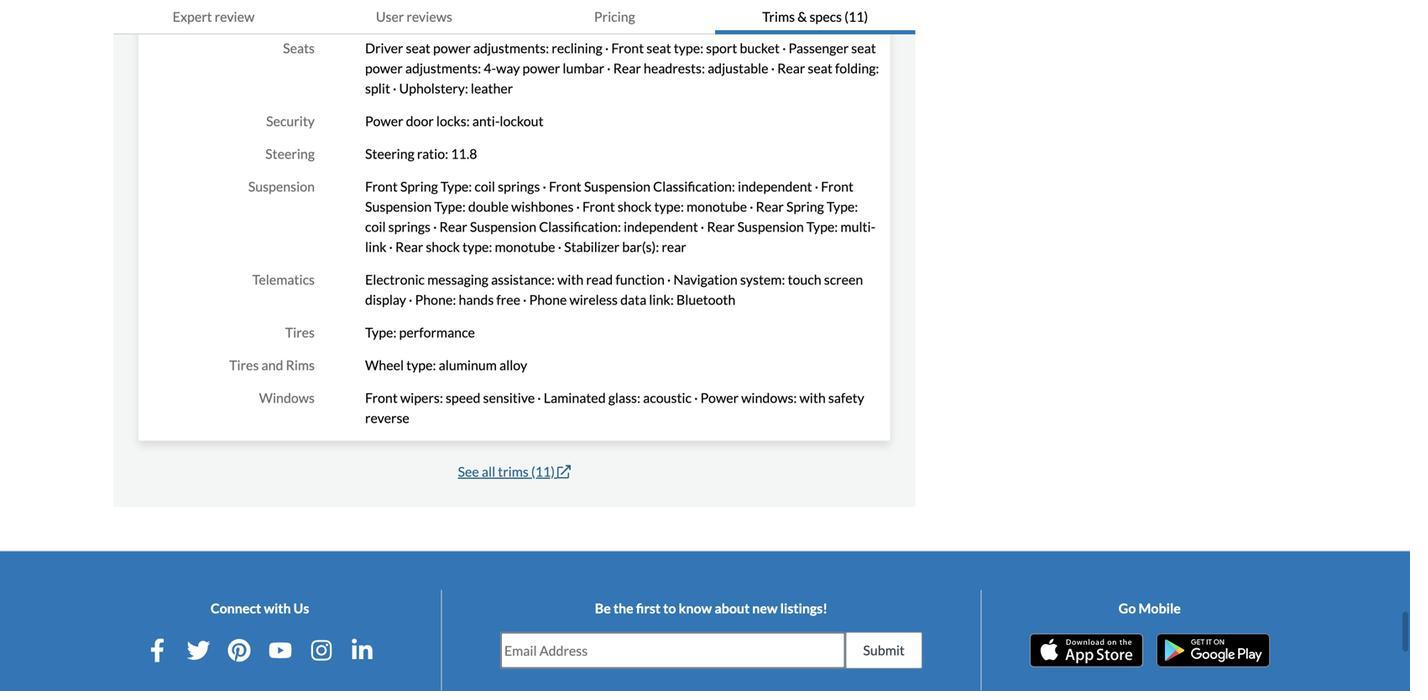 Task type: locate. For each thing, give the bounding box(es) containing it.
monotube up assistance:
[[495, 239, 555, 255]]

0 horizontal spatial tires
[[229, 357, 259, 374]]

0 vertical spatial spring
[[400, 178, 438, 195]]

tires for tires
[[285, 324, 315, 341]]

type: up headrests:
[[674, 40, 704, 56]]

multi-
[[841, 219, 876, 235]]

power
[[365, 113, 403, 129], [700, 390, 739, 406]]

type:
[[674, 40, 704, 56], [654, 199, 684, 215], [463, 239, 492, 255], [406, 357, 436, 374]]

1 vertical spatial with
[[800, 390, 826, 406]]

front up reverse
[[365, 390, 398, 406]]

expert review tab
[[113, 0, 314, 34]]

0 vertical spatial adjustments:
[[473, 40, 549, 56]]

user
[[376, 8, 404, 25]]

classification: up stabilizer
[[539, 219, 621, 235]]

tires up rims
[[285, 324, 315, 341]]

see all trims (11) link
[[458, 464, 571, 480]]

suspension up the bar(s):
[[584, 178, 651, 195]]

with
[[557, 272, 584, 288], [800, 390, 826, 406], [264, 601, 291, 617]]

double
[[468, 199, 509, 215]]

power down driver
[[365, 60, 403, 76]]

steering ratio: 11.8
[[365, 146, 477, 162]]

stabilizer
[[564, 239, 620, 255]]

go
[[1119, 601, 1136, 617]]

touch
[[788, 272, 821, 288]]

shock
[[618, 199, 652, 215], [426, 239, 460, 255]]

0 horizontal spatial (11)
[[531, 464, 555, 480]]

power right way at the top left of page
[[523, 60, 560, 76]]

1 horizontal spatial independent
[[738, 178, 812, 195]]

glass:
[[608, 390, 640, 406]]

0 horizontal spatial steering
[[265, 146, 315, 162]]

type: left the double
[[434, 199, 466, 215]]

monotube up navigation
[[687, 199, 747, 215]]

1 horizontal spatial with
[[557, 272, 584, 288]]

0 vertical spatial coil
[[475, 178, 495, 195]]

with left us
[[264, 601, 291, 617]]

0 horizontal spatial power
[[365, 60, 403, 76]]

hands
[[459, 292, 494, 308]]

front up multi-
[[821, 178, 854, 195]]

power down reviews
[[433, 40, 471, 56]]

front up wishbones
[[549, 178, 581, 195]]

submit
[[863, 643, 905, 659]]

coil up link
[[365, 219, 386, 235]]

type: down the 11.8
[[441, 178, 472, 195]]

specs
[[810, 8, 842, 25]]

1 vertical spatial shock
[[426, 239, 460, 255]]

type: up wipers:
[[406, 357, 436, 374]]

windows:
[[741, 390, 797, 406]]

0 vertical spatial tires
[[285, 324, 315, 341]]

springs up electronic
[[388, 219, 431, 235]]

springs up wishbones
[[498, 178, 540, 195]]

1 horizontal spatial power
[[700, 390, 739, 406]]

0 vertical spatial with
[[557, 272, 584, 288]]

tab list containing expert review
[[113, 0, 916, 34]]

expert review
[[173, 8, 255, 25]]

1 horizontal spatial classification:
[[653, 178, 735, 195]]

2 horizontal spatial power
[[523, 60, 560, 76]]

laminated
[[544, 390, 606, 406]]

front down pricing tab
[[611, 40, 644, 56]]

rear up messaging
[[439, 219, 467, 235]]

with inside electronic messaging assistance: with read function · navigation system: touch screen display · phone: hands free · phone wireless data link: bluetooth
[[557, 272, 584, 288]]

wireless
[[569, 292, 618, 308]]

power down split at the top left of page
[[365, 113, 403, 129]]

type: left multi-
[[807, 219, 838, 235]]

download on the app store image
[[1030, 634, 1143, 668]]

steering
[[265, 146, 315, 162], [365, 146, 415, 162]]

type: up multi-
[[827, 199, 858, 215]]

phone
[[529, 292, 567, 308]]

shock up messaging
[[426, 239, 460, 255]]

free
[[496, 292, 520, 308]]

us
[[294, 601, 309, 617]]

screen
[[824, 272, 863, 288]]

lockout
[[500, 113, 544, 129]]

linkedin image
[[351, 639, 374, 663]]

upholstery:
[[399, 80, 468, 97]]

0 vertical spatial (11)
[[845, 8, 868, 25]]

bucket
[[740, 40, 780, 56]]

tab list
[[113, 0, 916, 34]]

be the first to know about new listings!
[[595, 601, 828, 617]]

1 vertical spatial springs
[[388, 219, 431, 235]]

spring up touch
[[786, 199, 824, 215]]

1 steering from the left
[[265, 146, 315, 162]]

(11) for see all trims (11)
[[531, 464, 555, 480]]

driver seat power adjustments: reclining · front seat type: sport bucket · passenger seat power adjustments: 4-way power lumbar · rear headrests: adjustable · rear seat folding: split · upholstery: leather
[[365, 40, 879, 97]]

all
[[482, 464, 495, 480]]

coil up the double
[[475, 178, 495, 195]]

tires
[[285, 324, 315, 341], [229, 357, 259, 374]]

1 horizontal spatial tires
[[285, 324, 315, 341]]

performance
[[399, 324, 475, 341]]

(11) right specs
[[845, 8, 868, 25]]

0 horizontal spatial shock
[[426, 239, 460, 255]]

1 horizontal spatial monotube
[[687, 199, 747, 215]]

1 horizontal spatial steering
[[365, 146, 415, 162]]

telematics
[[252, 272, 315, 288]]

0 horizontal spatial coil
[[365, 219, 386, 235]]

1 vertical spatial independent
[[624, 219, 698, 235]]

type: up rear
[[654, 199, 684, 215]]

shock up the bar(s):
[[618, 199, 652, 215]]

navigation
[[674, 272, 738, 288]]

system:
[[740, 272, 785, 288]]

power
[[433, 40, 471, 56], [365, 60, 403, 76], [523, 60, 560, 76]]

0 vertical spatial shock
[[618, 199, 652, 215]]

classification:
[[653, 178, 735, 195], [539, 219, 621, 235]]

suspension down the double
[[470, 219, 536, 235]]

headrests:
[[644, 60, 705, 76]]

steering down security
[[265, 146, 315, 162]]

&
[[797, 8, 807, 25]]

sport
[[706, 40, 737, 56]]

2 steering from the left
[[365, 146, 415, 162]]

spring down 'steering ratio: 11.8'
[[400, 178, 438, 195]]

know
[[679, 601, 712, 617]]

1 horizontal spatial spring
[[786, 199, 824, 215]]

type: performance
[[365, 324, 475, 341]]

1 horizontal spatial (11)
[[845, 8, 868, 25]]

·
[[605, 40, 609, 56], [782, 40, 786, 56], [607, 60, 611, 76], [771, 60, 775, 76], [393, 80, 397, 97], [543, 178, 546, 195], [815, 178, 818, 195], [576, 199, 580, 215], [750, 199, 753, 215], [433, 219, 437, 235], [701, 219, 704, 235], [389, 239, 393, 255], [558, 239, 562, 255], [667, 272, 671, 288], [409, 292, 412, 308], [523, 292, 527, 308], [537, 390, 541, 406], [694, 390, 698, 406]]

(11) inside tab
[[845, 8, 868, 25]]

front up stabilizer
[[582, 199, 615, 215]]

0 horizontal spatial with
[[264, 601, 291, 617]]

0 horizontal spatial independent
[[624, 219, 698, 235]]

1 horizontal spatial springs
[[498, 178, 540, 195]]

security
[[266, 113, 315, 129]]

seat down user reviews tab
[[406, 40, 431, 56]]

tires left the and
[[229, 357, 259, 374]]

anti-
[[472, 113, 500, 129]]

1 vertical spatial power
[[700, 390, 739, 406]]

(11)
[[845, 8, 868, 25], [531, 464, 555, 480]]

front
[[611, 40, 644, 56], [365, 178, 398, 195], [549, 178, 581, 195], [821, 178, 854, 195], [582, 199, 615, 215], [365, 390, 398, 406]]

rear up navigation
[[707, 219, 735, 235]]

steering for steering ratio: 11.8
[[365, 146, 415, 162]]

with left safety
[[800, 390, 826, 406]]

with left read
[[557, 272, 584, 288]]

0 horizontal spatial classification:
[[539, 219, 621, 235]]

1 vertical spatial monotube
[[495, 239, 555, 255]]

review
[[215, 8, 255, 25]]

type:
[[441, 178, 472, 195], [434, 199, 466, 215], [827, 199, 858, 215], [807, 219, 838, 235], [365, 324, 397, 341]]

steering left the ratio:
[[365, 146, 415, 162]]

tires for tires and rims
[[229, 357, 259, 374]]

independent
[[738, 178, 812, 195], [624, 219, 698, 235]]

1 vertical spatial (11)
[[531, 464, 555, 480]]

0 vertical spatial independent
[[738, 178, 812, 195]]

submit button
[[846, 632, 922, 669]]

rear
[[613, 60, 641, 76], [777, 60, 805, 76], [756, 199, 784, 215], [439, 219, 467, 235], [707, 219, 735, 235], [395, 239, 423, 255]]

0 horizontal spatial power
[[365, 113, 403, 129]]

1 vertical spatial tires
[[229, 357, 259, 374]]

(11) left external link icon
[[531, 464, 555, 480]]

monotube
[[687, 199, 747, 215], [495, 239, 555, 255]]

spring
[[400, 178, 438, 195], [786, 199, 824, 215]]

power left windows:
[[700, 390, 739, 406]]

0 vertical spatial monotube
[[687, 199, 747, 215]]

adjustments: up way at the top left of page
[[473, 40, 549, 56]]

go mobile
[[1119, 601, 1181, 617]]

adjustments:
[[473, 40, 549, 56], [405, 60, 481, 76]]

data
[[620, 292, 647, 308]]

classification: up rear
[[653, 178, 735, 195]]

2 horizontal spatial with
[[800, 390, 826, 406]]

adjustments: up upholstery:
[[405, 60, 481, 76]]

pinterest image
[[228, 639, 251, 663]]

rear right lumbar
[[613, 60, 641, 76]]

trims & specs (11) tab
[[715, 0, 916, 34]]

rear right link
[[395, 239, 423, 255]]

0 vertical spatial power
[[365, 113, 403, 129]]

acoustic
[[643, 390, 692, 406]]

seats
[[283, 40, 315, 56]]



Task type: describe. For each thing, give the bounding box(es) containing it.
0 vertical spatial springs
[[498, 178, 540, 195]]

mobile
[[1139, 601, 1181, 617]]

to
[[663, 601, 676, 617]]

suspension up 'system:'
[[737, 219, 804, 235]]

power inside the front wipers: speed sensitive · laminated glass: acoustic · power windows: with safety reverse
[[700, 390, 739, 406]]

Email Address email field
[[501, 633, 845, 669]]

be
[[595, 601, 611, 617]]

youtube image
[[269, 639, 292, 663]]

bluetooth
[[676, 292, 736, 308]]

seat down passenger
[[808, 60, 833, 76]]

new
[[752, 601, 778, 617]]

phone:
[[415, 292, 456, 308]]

instagram image
[[310, 639, 333, 663]]

with inside the front wipers: speed sensitive · laminated glass: acoustic · power windows: with safety reverse
[[800, 390, 826, 406]]

front down 'steering ratio: 11.8'
[[365, 178, 398, 195]]

0 horizontal spatial monotube
[[495, 239, 555, 255]]

wipers:
[[400, 390, 443, 406]]

locks:
[[436, 113, 470, 129]]

connect
[[211, 601, 261, 617]]

seat up folding:
[[851, 40, 876, 56]]

first
[[636, 601, 661, 617]]

listings!
[[780, 601, 828, 617]]

pricing tab
[[514, 0, 715, 34]]

aluminum
[[439, 357, 497, 374]]

pricing
[[594, 8, 635, 25]]

electronic
[[365, 272, 425, 288]]

link:
[[649, 292, 674, 308]]

see
[[458, 464, 479, 480]]

trims
[[762, 8, 795, 25]]

about
[[715, 601, 750, 617]]

tires and rims
[[229, 357, 315, 374]]

1 vertical spatial spring
[[786, 199, 824, 215]]

see all trims (11)
[[458, 464, 555, 480]]

type: up wheel
[[365, 324, 397, 341]]

trims
[[498, 464, 529, 480]]

front inside the front wipers: speed sensitive · laminated glass: acoustic · power windows: with safety reverse
[[365, 390, 398, 406]]

suspension up link
[[365, 199, 432, 215]]

(11) for trims & specs (11)
[[845, 8, 868, 25]]

the
[[613, 601, 633, 617]]

function
[[616, 272, 665, 288]]

11.8
[[451, 146, 477, 162]]

1 horizontal spatial coil
[[475, 178, 495, 195]]

expert
[[173, 8, 212, 25]]

1 horizontal spatial power
[[433, 40, 471, 56]]

front spring type: coil springs · front suspension classification: independent · front suspension type: double wishbones · front shock type: monotube · rear spring type: coil springs · rear suspension classification: independent · rear suspension type: multi- link · rear shock type: monotube · stabilizer bar(s): rear
[[365, 178, 876, 255]]

0 vertical spatial classification:
[[653, 178, 735, 195]]

type: up messaging
[[463, 239, 492, 255]]

1 vertical spatial adjustments:
[[405, 60, 481, 76]]

link
[[365, 239, 387, 255]]

bar(s):
[[622, 239, 659, 255]]

ratio:
[[417, 146, 448, 162]]

read
[[586, 272, 613, 288]]

adjustable
[[708, 60, 768, 76]]

trims & specs (11)
[[762, 8, 868, 25]]

steering for steering
[[265, 146, 315, 162]]

messaging
[[427, 272, 488, 288]]

leather
[[471, 80, 513, 97]]

2 vertical spatial with
[[264, 601, 291, 617]]

0 horizontal spatial spring
[[400, 178, 438, 195]]

door
[[406, 113, 434, 129]]

lumbar
[[563, 60, 604, 76]]

and
[[261, 357, 283, 374]]

alloy
[[499, 357, 527, 374]]

driver
[[365, 40, 403, 56]]

way
[[496, 60, 520, 76]]

electronic messaging assistance: with read function · navigation system: touch screen display · phone: hands free · phone wireless data link: bluetooth
[[365, 272, 863, 308]]

reverse
[[365, 410, 409, 426]]

reclining
[[552, 40, 603, 56]]

wishbones
[[511, 199, 574, 215]]

front inside driver seat power adjustments: reclining · front seat type: sport bucket · passenger seat power adjustments: 4-way power lumbar · rear headrests: adjustable · rear seat folding: split · upholstery: leather
[[611, 40, 644, 56]]

user reviews tab
[[314, 0, 514, 34]]

1 horizontal spatial shock
[[618, 199, 652, 215]]

rear up 'system:'
[[756, 199, 784, 215]]

assistance:
[[491, 272, 555, 288]]

safety
[[828, 390, 864, 406]]

front wipers: speed sensitive · laminated glass: acoustic · power windows: with safety reverse
[[365, 390, 864, 426]]

4-
[[484, 60, 496, 76]]

1 vertical spatial coil
[[365, 219, 386, 235]]

facebook image
[[146, 639, 169, 663]]

type: inside driver seat power adjustments: reclining · front seat type: sport bucket · passenger seat power adjustments: 4-way power lumbar · rear headrests: adjustable · rear seat folding: split · upholstery: leather
[[674, 40, 704, 56]]

get it on google play image
[[1156, 634, 1270, 668]]

wheel type: aluminum alloy
[[365, 357, 527, 374]]

rear down passenger
[[777, 60, 805, 76]]

windows
[[259, 390, 315, 406]]

suspension down security
[[248, 178, 315, 195]]

power door locks: anti-lockout
[[365, 113, 544, 129]]

user reviews
[[376, 8, 452, 25]]

passenger
[[789, 40, 849, 56]]

display
[[365, 292, 406, 308]]

rims
[[286, 357, 315, 374]]

seat up headrests:
[[647, 40, 671, 56]]

folding:
[[835, 60, 879, 76]]

connect with us
[[211, 601, 309, 617]]

reviews
[[407, 8, 452, 25]]

external link image
[[558, 465, 571, 479]]

twitter image
[[187, 639, 210, 663]]

1 vertical spatial classification:
[[539, 219, 621, 235]]

wheel
[[365, 357, 404, 374]]

0 horizontal spatial springs
[[388, 219, 431, 235]]

rear
[[662, 239, 686, 255]]

speed
[[446, 390, 480, 406]]



Task type: vqa. For each thing, say whether or not it's contained in the screenshot.


